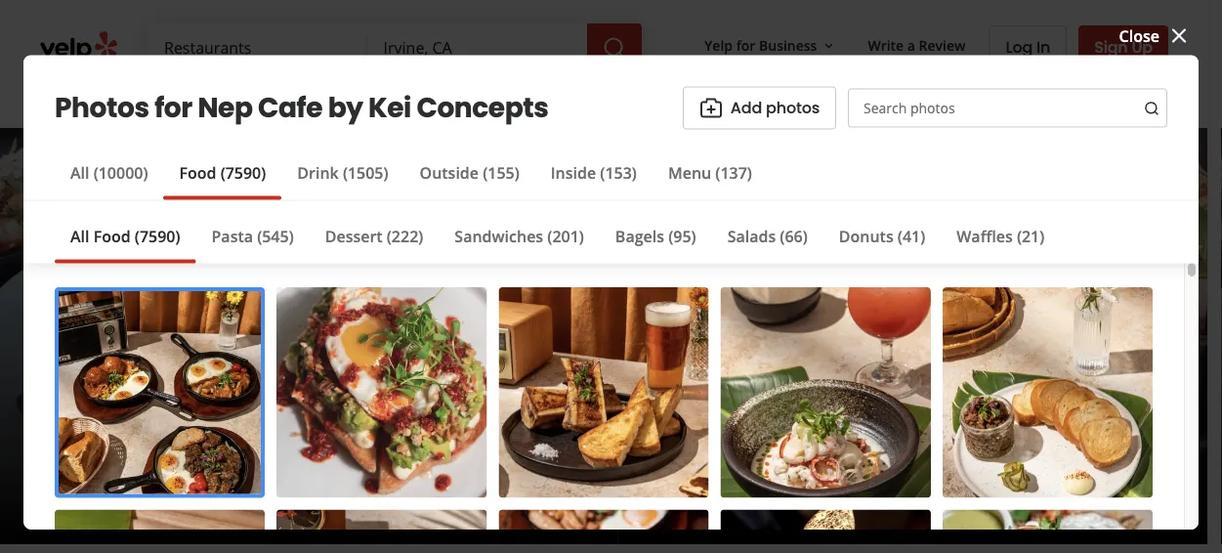 Task type: locate. For each thing, give the bounding box(es) containing it.
services
[[342, 87, 393, 105], [486, 87, 538, 105]]

see left all
[[978, 471, 1006, 493]]

ago
[[576, 482, 603, 503]]

services inside home services 'link'
[[342, 87, 393, 105]]

for inside button
[[737, 36, 756, 54]]

all
[[1010, 471, 1028, 493]]

menu (137)
[[668, 162, 752, 183]]

1 vertical spatial photos
[[1059, 471, 1113, 493]]

0 horizontal spatial ,
[[481, 447, 485, 468]]

business
[[759, 36, 817, 54]]

1 horizontal spatial (7590)
[[221, 162, 266, 183]]

(2,597
[[388, 404, 433, 425]]

,
[[481, 447, 485, 468], [532, 447, 536, 468]]

nep up the "food (7590)"
[[198, 89, 253, 127]]

sandwiches
[[455, 225, 544, 246]]

1 horizontal spatial kei
[[474, 331, 548, 397]]

yelp
[[705, 36, 733, 54]]

open 8:00 am - 3:00 pm
[[178, 482, 359, 503]]

all
[[70, 162, 89, 183], [70, 225, 89, 246]]

photo of nep cafe by kei concepts - fountain valley, ca, us. image
[[0, 128, 306, 544], [306, 128, 618, 544], [618, 128, 951, 544]]

1 horizontal spatial ,
[[532, 447, 536, 468]]

3:00
[[300, 482, 331, 503]]

1 horizontal spatial for
[[737, 36, 756, 54]]

1 vertical spatial food
[[93, 225, 131, 246]]

pm
[[335, 482, 359, 503]]

0 horizontal spatial photos
[[766, 97, 820, 119]]

1 services from the left
[[342, 87, 393, 105]]

1 vertical spatial cafe
[[282, 331, 394, 397]]

, left cafes "link"
[[481, 447, 485, 468]]

for for business
[[737, 36, 756, 54]]

see all 10k photos link
[[946, 458, 1145, 505]]

24 chevron down v2 image
[[245, 84, 268, 108], [541, 84, 565, 108]]

, up weeks
[[532, 447, 536, 468]]

8:00
[[227, 482, 258, 503]]

food down all (10000)
[[93, 225, 131, 246]]

sign
[[1095, 36, 1128, 58]]

previous image
[[27, 320, 51, 344]]

outside
[[420, 162, 479, 183]]

2 services from the left
[[486, 87, 538, 105]]

see all 10k photos
[[978, 471, 1113, 493]]

auto
[[452, 87, 482, 105]]

photos right add
[[766, 97, 820, 119]]

see left hours at bottom
[[623, 485, 643, 501]]

cafe up 4.4
[[282, 331, 394, 397]]

services right auto
[[486, 87, 538, 105]]

tab list up (222)
[[55, 161, 768, 200]]

0 vertical spatial for
[[737, 36, 756, 54]]

nep
[[198, 89, 253, 127], [178, 331, 273, 397]]

all down all (10000)
[[70, 225, 89, 246]]

photos
[[766, 97, 820, 119], [1059, 471, 1113, 493]]

for for nep
[[155, 89, 192, 127]]

restaurants link
[[149, 70, 284, 127]]

for right yelp
[[737, 36, 756, 54]]

0 vertical spatial tab list
[[55, 161, 768, 200]]

for
[[737, 36, 756, 54], [155, 89, 192, 127]]

1 all from the top
[[70, 162, 89, 183]]

24 chevron down v2 image inside auto services link
[[541, 84, 565, 108]]

1 horizontal spatial see
[[978, 471, 1006, 493]]

3
[[511, 482, 520, 503]]

0 vertical spatial by
[[328, 89, 363, 127]]

all left (10000)
[[70, 162, 89, 183]]

1 vertical spatial for
[[155, 89, 192, 127]]

2 24 chevron down v2 image from the left
[[541, 84, 565, 108]]

by left 24 chevron down v2 icon
[[328, 89, 363, 127]]

search image
[[603, 36, 627, 60]]

(7590) down (10000)
[[135, 225, 180, 246]]

0 vertical spatial food
[[179, 162, 216, 183]]

4.4
[[362, 404, 384, 425]]

1 vertical spatial (7590)
[[135, 225, 180, 246]]

1 vertical spatial tab list
[[55, 224, 1061, 264]]

(1505)
[[343, 162, 389, 183]]

24 chevron down v2 image right auto services
[[541, 84, 565, 108]]

tab list down the inside
[[55, 224, 1061, 264]]

1 vertical spatial by
[[404, 331, 464, 397]]

kei up reviews)
[[474, 331, 548, 397]]

drink (1505)
[[297, 162, 389, 183]]

inside
[[551, 162, 596, 183]]

0 vertical spatial kei
[[369, 89, 411, 127]]

salads (66)
[[728, 225, 808, 246]]

up
[[1132, 36, 1153, 58]]

open
[[178, 482, 219, 503]]

tab list
[[55, 161, 768, 200], [55, 224, 1061, 264]]

dessert (222)
[[325, 225, 423, 246]]

drink
[[297, 162, 339, 183]]

all (10000)
[[70, 162, 148, 183]]

for right 'photos' in the top of the page
[[155, 89, 192, 127]]

by
[[328, 89, 363, 127], [404, 331, 464, 397]]

24 close v2 image
[[1168, 24, 1191, 48]]

concepts up outside (155)
[[417, 89, 549, 127]]

0 vertical spatial (7590)
[[221, 162, 266, 183]]

16 info v2 image
[[371, 484, 386, 500]]

concepts
[[417, 89, 549, 127], [558, 331, 786, 397]]

24 chevron down v2 image
[[397, 84, 421, 108]]

services left 24 chevron down v2 icon
[[342, 87, 393, 105]]

cafe
[[258, 89, 323, 127], [282, 331, 394, 397]]

write
[[868, 36, 904, 54]]

edit button
[[644, 449, 683, 472]]

24 chevron down v2 image for restaurants
[[245, 84, 268, 108]]

breakfast & brunch , cafes , vietnamese
[[328, 447, 632, 468]]

1 photo of nep cafe by kei concepts - fountain valley, ca, us. image from the left
[[0, 128, 306, 544]]

edit
[[653, 452, 674, 468]]

0 horizontal spatial services
[[342, 87, 393, 105]]

-
[[291, 482, 296, 503]]

0 horizontal spatial concepts
[[417, 89, 549, 127]]

(7590) up pasta (545)
[[221, 162, 266, 183]]

by up 4.4 (2,597 reviews)
[[404, 331, 464, 397]]

24 chevron down v2 image right restaurants
[[245, 84, 268, 108]]

food up pasta
[[179, 162, 216, 183]]

add
[[731, 97, 762, 119]]

photos right 10k
[[1059, 471, 1113, 493]]

Search photos text field
[[848, 89, 1168, 128]]

all for all food (7590)
[[70, 225, 89, 246]]

add photos link
[[683, 87, 837, 130]]

$$
[[285, 447, 303, 468]]

0 horizontal spatial 24 chevron down v2 image
[[245, 84, 268, 108]]

None search field
[[149, 23, 646, 70]]

2 tab list from the top
[[55, 224, 1061, 264]]

24 add photo v2 image
[[700, 96, 723, 120]]

4.4 star rating image
[[178, 399, 350, 431]]

services inside auto services link
[[486, 87, 538, 105]]

all food (7590)
[[70, 225, 180, 246]]

food
[[179, 162, 216, 183], [93, 225, 131, 246]]

1 tab list from the top
[[55, 161, 768, 200]]

home services link
[[284, 70, 436, 127]]

kei up (1505)
[[369, 89, 411, 127]]

photos
[[55, 89, 149, 127]]

0 horizontal spatial see
[[623, 485, 643, 501]]

2 , from the left
[[532, 447, 536, 468]]

0 vertical spatial all
[[70, 162, 89, 183]]

close
[[1120, 25, 1160, 46]]

home services
[[299, 87, 393, 105]]

1 vertical spatial all
[[70, 225, 89, 246]]

concepts up the edit at the bottom right of the page
[[558, 331, 786, 397]]

2 all from the top
[[70, 225, 89, 246]]

search image
[[1144, 101, 1160, 116]]

24 chevron down v2 image inside the restaurants link
[[245, 84, 268, 108]]

breakfast
[[328, 447, 404, 468]]

1 vertical spatial kei
[[474, 331, 548, 397]]

1 24 chevron down v2 image from the left
[[245, 84, 268, 108]]

kei
[[369, 89, 411, 127], [474, 331, 548, 397]]

1 horizontal spatial 24 chevron down v2 image
[[541, 84, 565, 108]]

photos for nep cafe by kei concepts
[[55, 89, 549, 127]]

review
[[919, 36, 966, 54]]

1 horizontal spatial services
[[486, 87, 538, 105]]

nep up 4.4 star rating image
[[178, 331, 273, 397]]

services for home services
[[342, 87, 393, 105]]

breakfast & brunch link
[[328, 447, 481, 468]]

cafe up drink
[[258, 89, 323, 127]]

(545)
[[257, 225, 294, 246]]

1 horizontal spatial by
[[404, 331, 464, 397]]

1 horizontal spatial concepts
[[558, 331, 786, 397]]

0 horizontal spatial (7590)
[[135, 225, 180, 246]]

0 horizontal spatial for
[[155, 89, 192, 127]]



Task type: vqa. For each thing, say whether or not it's contained in the screenshot.
the bottommost Kei
yes



Task type: describe. For each thing, give the bounding box(es) containing it.
updated
[[444, 482, 507, 503]]

bagels
[[616, 225, 665, 246]]

salads
[[728, 225, 776, 246]]

write a review
[[868, 36, 966, 54]]

1 , from the left
[[481, 447, 485, 468]]

auto services
[[452, 87, 538, 105]]

cafes
[[489, 447, 532, 468]]

(2,597 reviews) link
[[388, 404, 500, 425]]

0 vertical spatial nep
[[198, 89, 253, 127]]

outside (155)
[[420, 162, 520, 183]]

sign up link
[[1079, 25, 1169, 68]]

yelp for business button
[[697, 27, 845, 63]]

donuts (41)
[[839, 225, 926, 246]]

write a review link
[[860, 27, 974, 63]]

donuts
[[839, 225, 894, 246]]

tab list containing all (10000)
[[55, 161, 768, 200]]

(155)
[[483, 162, 520, 183]]

a
[[908, 36, 916, 54]]

vietnamese
[[540, 447, 632, 468]]

reviews)
[[437, 404, 500, 425]]

(153)
[[600, 162, 637, 183]]

vietnamese link
[[540, 447, 632, 468]]

16 claim filled v2 image
[[178, 450, 194, 466]]

see for see all 10k photos
[[978, 471, 1006, 493]]

0 vertical spatial concepts
[[417, 89, 549, 127]]

(222)
[[387, 225, 423, 246]]

photo of nep cafe by kei concepts - fountain valley, ca, us. cheers image
[[951, 128, 1223, 544]]

log
[[1006, 36, 1033, 58]]

claimed
[[198, 447, 259, 468]]

(95)
[[669, 225, 696, 246]]

weeks
[[524, 482, 572, 503]]

see hours
[[623, 485, 679, 501]]

home
[[299, 87, 338, 105]]

pasta
[[212, 225, 253, 246]]

16 chevron down v2 image
[[821, 38, 837, 54]]

tab list containing all food (7590)
[[55, 224, 1061, 264]]

cafes link
[[489, 447, 532, 468]]

log in
[[1006, 36, 1051, 58]]

services for auto services
[[486, 87, 538, 105]]

1 vertical spatial concepts
[[558, 331, 786, 397]]

restaurants
[[164, 87, 241, 105]]

4.4 (2,597 reviews)
[[362, 404, 500, 425]]

0 horizontal spatial kei
[[369, 89, 411, 127]]

hours
[[394, 482, 440, 503]]

0 horizontal spatial food
[[93, 225, 131, 246]]

0 vertical spatial photos
[[766, 97, 820, 119]]

hours
[[646, 485, 679, 501]]

see hours link
[[615, 482, 688, 505]]

brunch
[[424, 447, 481, 468]]

menu
[[668, 162, 712, 183]]

bagels (95)
[[616, 225, 696, 246]]

auto services link
[[436, 70, 581, 127]]

1 horizontal spatial food
[[179, 162, 216, 183]]

am
[[262, 482, 287, 503]]

2 photo of nep cafe by kei concepts - fountain valley, ca, us. image from the left
[[306, 128, 618, 544]]

see for see hours
[[623, 485, 643, 501]]

yelp for business
[[705, 36, 817, 54]]

10k
[[1032, 471, 1056, 493]]

0 vertical spatial cafe
[[258, 89, 323, 127]]

waffles
[[957, 225, 1013, 246]]

inside (153)
[[551, 162, 637, 183]]

(10000)
[[93, 162, 148, 183]]

all for all (10000)
[[70, 162, 89, 183]]

hours updated 3 weeks ago
[[394, 482, 603, 503]]

dessert
[[325, 225, 383, 246]]

sign up
[[1095, 36, 1153, 58]]

nep cafe by kei concepts
[[178, 331, 786, 397]]

1 vertical spatial nep
[[178, 331, 273, 397]]

24 chevron down v2 image for auto services
[[541, 84, 565, 108]]

(66)
[[780, 225, 808, 246]]

waffles (21)
[[957, 225, 1045, 246]]

close button
[[1120, 23, 1191, 48]]

info alert
[[371, 481, 603, 504]]

in
[[1037, 36, 1051, 58]]

3 photo of nep cafe by kei concepts - fountain valley, ca, us. image from the left
[[618, 128, 951, 544]]

(137)
[[716, 162, 752, 183]]

1 horizontal spatial photos
[[1059, 471, 1113, 493]]

(21)
[[1017, 225, 1045, 246]]

0 horizontal spatial by
[[328, 89, 363, 127]]

(201)
[[548, 225, 584, 246]]

business categories element
[[149, 70, 1169, 127]]

log in link
[[990, 25, 1067, 68]]

sandwiches (201)
[[455, 225, 584, 246]]

(41)
[[898, 225, 926, 246]]

pasta (545)
[[212, 225, 294, 246]]

add photos
[[731, 97, 820, 119]]



